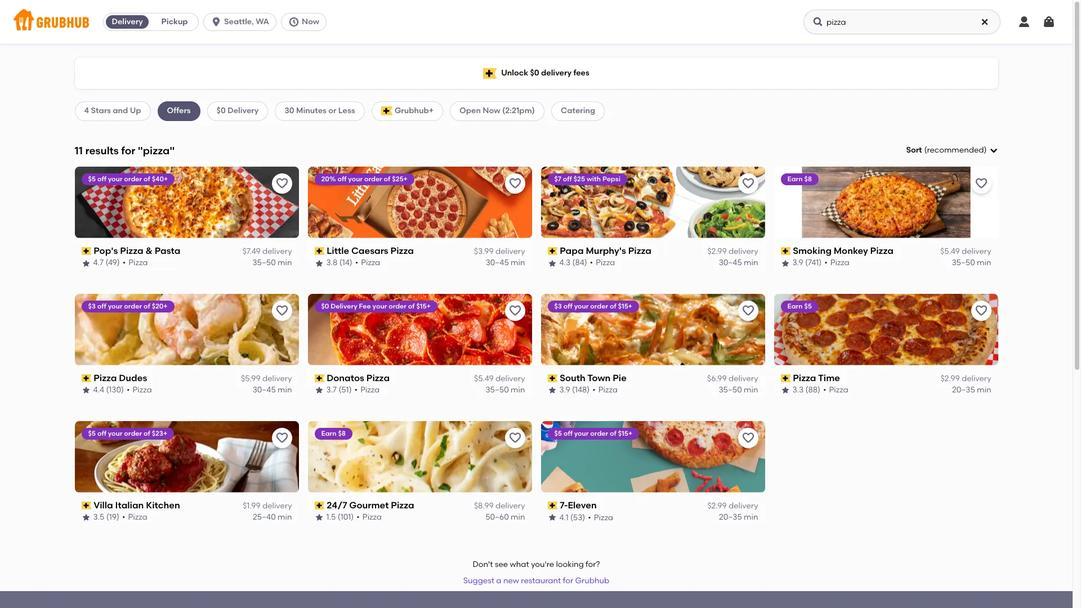 Task type: vqa. For each thing, say whether or not it's contained in the screenshot.
$1.99 delivery
yes



Task type: describe. For each thing, give the bounding box(es) containing it.
subscription pass image for pizza dudes
[[81, 375, 91, 382]]

save this restaurant button for papa murphy's pizza
[[738, 173, 758, 194]]

4.4
[[93, 385, 104, 395]]

don't see what you're looking for?
[[473, 560, 600, 570]]

of for little caesars pizza
[[384, 175, 391, 183]]

don't
[[473, 560, 493, 570]]

pizza left &
[[120, 245, 143, 256]]

order for 7-eleven
[[590, 430, 608, 437]]

grubhub plus flag logo image for grubhub+
[[381, 107, 393, 116]]

kitchen
[[146, 500, 180, 511]]

$5 off your order of $40+
[[88, 175, 168, 183]]

pizza down donatos pizza
[[361, 385, 380, 395]]

off for papa
[[563, 175, 572, 183]]

• for pizza time
[[823, 385, 827, 395]]

30–45 for pizza dudes
[[253, 385, 276, 395]]

papa murphy's pizza
[[560, 245, 652, 256]]

sort
[[907, 145, 922, 155]]

off for 7-
[[564, 430, 573, 437]]

• pizza for south town pie
[[593, 385, 618, 395]]

fee
[[359, 302, 371, 310]]

pizza right gourmet
[[391, 500, 414, 511]]

3.7
[[326, 385, 337, 395]]

$7 off $25 with pepsi
[[555, 175, 621, 183]]

"pizza"
[[138, 144, 175, 157]]

11 results for "pizza"
[[75, 144, 175, 157]]

pizza right caesars
[[391, 245, 414, 256]]

little caesars pizza logo image
[[308, 167, 532, 238]]

$25+
[[392, 175, 408, 183]]

4.3
[[560, 258, 571, 268]]

3.9 (148)
[[560, 385, 590, 395]]

earn $8 for 24/7
[[321, 430, 346, 437]]

now inside 11 results for "pizza" main content
[[483, 106, 500, 116]]

(741)
[[805, 258, 822, 268]]

delivery for south town pie
[[729, 374, 758, 384]]

50–60
[[486, 513, 509, 522]]

pizza up 4.4 (130)
[[94, 373, 117, 383]]

off for villa
[[97, 430, 106, 437]]

subscription pass image for 7-eleven
[[548, 502, 558, 510]]

(84)
[[573, 258, 587, 268]]

of for pizza dudes
[[144, 302, 150, 310]]

$8.99
[[474, 501, 494, 511]]

save this restaurant image for pizza dudes
[[275, 304, 289, 317]]

• pizza for little caesars pizza
[[355, 258, 380, 268]]

for?
[[586, 560, 600, 570]]

20%
[[321, 175, 336, 183]]

pickup
[[161, 17, 188, 26]]

25–40
[[253, 513, 276, 522]]

earn $5
[[788, 302, 812, 310]]

svg image inside field
[[989, 146, 998, 155]]

pizza down eleven
[[594, 513, 613, 522]]

1.5
[[326, 513, 336, 522]]

subscription pass image for smoking monkey pizza
[[781, 247, 791, 255]]

min for 24/7 gourmet pizza
[[511, 513, 525, 522]]

pizza down villa italian kitchen
[[128, 513, 147, 522]]

35–50 min for &
[[253, 258, 292, 268]]

your right fee
[[373, 302, 387, 310]]

$3 for pizza
[[88, 302, 96, 310]]

(101)
[[338, 513, 354, 522]]

4.4 (130)
[[93, 385, 124, 395]]

$6.99 delivery
[[707, 374, 758, 384]]

order for villa italian kitchen
[[124, 430, 142, 437]]

(51)
[[339, 385, 352, 395]]

suggest a new restaurant for grubhub button
[[458, 571, 615, 592]]

sort ( recommended )
[[907, 145, 987, 155]]

3.5 (19)
[[93, 513, 119, 522]]

order for little caesars pizza
[[364, 175, 382, 183]]

star icon image for pop's pizza & pasta
[[81, 259, 90, 268]]

of for pop's pizza & pasta
[[144, 175, 150, 183]]

delivery for pop's pizza & pasta
[[262, 247, 292, 256]]

4 stars and up
[[84, 106, 141, 116]]

$8.99 delivery
[[474, 501, 525, 511]]

save this restaurant image for donatos pizza
[[508, 304, 522, 317]]

20% off your order of $25+
[[321, 175, 408, 183]]

subscription pass image for pizza time
[[781, 375, 791, 382]]

4.7 (49)
[[93, 258, 120, 268]]

min for south town pie
[[744, 385, 758, 395]]

20–35 for 7-eleven
[[719, 513, 742, 522]]

• pizza for pizza time
[[823, 385, 849, 395]]

save this restaurant button for donatos pizza
[[505, 301, 525, 321]]

south town pie
[[560, 373, 627, 383]]

or
[[329, 106, 337, 116]]

3.9 (741)
[[793, 258, 822, 268]]

min for donatos pizza
[[511, 385, 525, 395]]

• pizza for villa italian kitchen
[[122, 513, 147, 522]]

south town pie logo image
[[541, 294, 765, 365]]

smoking
[[793, 245, 832, 256]]

$0 for $0 delivery fee your order of $15+
[[321, 302, 329, 310]]

pop's pizza & pasta logo image
[[75, 167, 299, 238]]

wa
[[256, 17, 269, 26]]

delivery for donatos pizza
[[496, 374, 525, 384]]

save this restaurant button for villa italian kitchen
[[272, 428, 292, 448]]

dudes
[[119, 373, 147, 383]]

min for 7-eleven
[[744, 513, 758, 522]]

pasta
[[155, 245, 181, 256]]

3.9 for smoking monkey pizza
[[793, 258, 804, 268]]

(148)
[[572, 385, 590, 395]]

25–40 min
[[253, 513, 292, 522]]

save this restaurant button for south town pie
[[738, 301, 758, 321]]

subscription pass image for papa murphy's pizza
[[548, 247, 558, 255]]

you're
[[531, 560, 554, 570]]

3.8 (14)
[[326, 258, 352, 268]]

see
[[495, 560, 508, 570]]

and
[[113, 106, 128, 116]]

delivery button
[[104, 13, 151, 31]]

(14)
[[340, 258, 352, 268]]

suggest
[[463, 576, 495, 586]]

star icon image for donatos pizza
[[315, 386, 324, 395]]

star icon image for little caesars pizza
[[315, 259, 324, 268]]

your for 7-eleven
[[574, 430, 589, 437]]

• for south town pie
[[593, 385, 596, 395]]

pizza right the donatos
[[367, 373, 390, 383]]

min for villa italian kitchen
[[278, 513, 292, 522]]

3.3 (88)
[[793, 385, 821, 395]]

• pizza for pop's pizza & pasta
[[123, 258, 148, 268]]

subscription pass image for villa italian kitchen
[[81, 502, 91, 510]]

murphy's
[[586, 245, 626, 256]]

subscription pass image for south town pie
[[548, 375, 558, 382]]

donatos pizza logo image
[[308, 294, 532, 365]]

town
[[588, 373, 611, 383]]

$3 off your order of $15+
[[555, 302, 633, 310]]

$40+
[[152, 175, 168, 183]]

order for south town pie
[[590, 302, 608, 310]]

3.8
[[326, 258, 338, 268]]

pop's pizza & pasta
[[94, 245, 181, 256]]

• pizza for smoking monkey pizza
[[825, 258, 850, 268]]

• for papa murphy's pizza
[[590, 258, 593, 268]]

$3.99
[[474, 247, 494, 256]]

35–50 for pizza
[[952, 258, 975, 268]]

• for pop's pizza & pasta
[[123, 258, 126, 268]]

• for donatos pizza
[[355, 385, 358, 395]]

gourmet
[[349, 500, 389, 511]]

star icon image for 24/7 gourmet pizza
[[315, 513, 324, 522]]

min for smoking monkey pizza
[[977, 258, 992, 268]]

$5.49 for donatos pizza
[[474, 374, 494, 384]]

smoking monkey pizza logo image
[[774, 167, 998, 238]]

pizza down dudes
[[133, 385, 152, 395]]

recommended
[[927, 145, 984, 155]]

save this restaurant button for pizza dudes
[[272, 301, 292, 321]]

$6.99
[[707, 374, 727, 384]]

papa murphy's pizza logo image
[[541, 167, 765, 238]]

save this restaurant button for pizza time
[[971, 301, 992, 321]]

little
[[327, 245, 349, 256]]

$2.99 delivery for papa murphy's pizza
[[708, 247, 758, 256]]

min for pop's pizza & pasta
[[278, 258, 292, 268]]

• pizza for papa murphy's pizza
[[590, 258, 615, 268]]

open
[[460, 106, 481, 116]]

subscription pass image for little caesars pizza
[[315, 247, 325, 255]]

7-eleven logo image
[[541, 421, 765, 493]]

star icon image for south town pie
[[548, 386, 557, 395]]

looking
[[556, 560, 584, 570]]

off for south
[[564, 302, 573, 310]]

off for pop's
[[97, 175, 106, 183]]

open now (2:21pm)
[[460, 106, 535, 116]]

pizza down the 24/7 gourmet pizza in the bottom left of the page
[[363, 513, 382, 522]]

seattle, wa
[[224, 17, 269, 26]]

$2.99 for papa murphy's pizza
[[708, 247, 727, 256]]

pizza dudes
[[94, 373, 147, 383]]

$5 down 3.9 (741) at the right top of page
[[805, 302, 812, 310]]

pizza dudes logo image
[[75, 294, 299, 365]]

$5.99 delivery
[[241, 374, 292, 384]]

pizza down little caesars pizza
[[361, 258, 380, 268]]

earn for smoking monkey pizza
[[788, 175, 803, 183]]

main navigation navigation
[[0, 0, 1073, 44]]

$2.99 delivery for pizza time
[[941, 374, 992, 384]]

50–60 min
[[486, 513, 525, 522]]

pizza down papa murphy's pizza
[[596, 258, 615, 268]]

$25
[[574, 175, 585, 183]]

order right fee
[[389, 302, 407, 310]]

pizza right the murphy's
[[628, 245, 652, 256]]

what
[[510, 560, 529, 570]]

earn for pizza time
[[788, 302, 803, 310]]

$0 for $0 delivery
[[217, 106, 226, 116]]

4
[[84, 106, 89, 116]]

of for 7-eleven
[[610, 430, 617, 437]]

your for pizza dudes
[[108, 302, 122, 310]]

save this restaurant button for 24/7 gourmet pizza
[[505, 428, 525, 448]]

30–45 min for pizza dudes
[[253, 385, 292, 395]]



Task type: locate. For each thing, give the bounding box(es) containing it.
order left $40+
[[124, 175, 142, 183]]

of left $23+
[[144, 430, 150, 437]]

(53)
[[571, 513, 585, 522]]

0 horizontal spatial 20–35
[[719, 513, 742, 522]]

$5.49 delivery for donatos pizza
[[474, 374, 525, 384]]

$5.49 delivery
[[941, 247, 992, 256], [474, 374, 525, 384]]

subscription pass image for 24/7 gourmet pizza
[[315, 502, 325, 510]]

• pizza down caesars
[[355, 258, 380, 268]]

1 vertical spatial $2.99 delivery
[[941, 374, 992, 384]]

• right the "(101)"
[[357, 513, 360, 522]]

off down 4.3
[[564, 302, 573, 310]]

delivery inside button
[[112, 17, 143, 26]]

2 vertical spatial earn
[[321, 430, 337, 437]]

subscription pass image left the pizza time
[[781, 375, 791, 382]]

• pizza down town
[[593, 385, 618, 395]]

$5 down 3.9 (148)
[[555, 430, 562, 437]]

order left $25+
[[364, 175, 382, 183]]

save this restaurant image for villa italian kitchen
[[275, 431, 289, 445]]

• for villa italian kitchen
[[122, 513, 125, 522]]

order down town
[[590, 430, 608, 437]]

off down 3.9 (148)
[[564, 430, 573, 437]]

svg image inside now button
[[288, 16, 300, 28]]

0 vertical spatial delivery
[[112, 17, 143, 26]]

1 vertical spatial $2.99
[[941, 374, 960, 384]]

star icon image left 3.9 (148)
[[548, 386, 557, 395]]

save this restaurant image for little caesars pizza
[[508, 177, 522, 190]]

2 horizontal spatial subscription pass image
[[781, 375, 791, 382]]

0 vertical spatial now
[[302, 17, 320, 26]]

$5 for 7-eleven
[[555, 430, 562, 437]]

(2:21pm)
[[502, 106, 535, 116]]

0 horizontal spatial now
[[302, 17, 320, 26]]

villa italian kitchen logo image
[[75, 421, 299, 493]]

0 vertical spatial grubhub plus flag logo image
[[483, 68, 497, 79]]

0 vertical spatial $5.49
[[941, 247, 960, 256]]

save this restaurant image for pop's pizza & pasta
[[275, 177, 289, 190]]

0 vertical spatial $0
[[530, 68, 539, 78]]

1 horizontal spatial grubhub plus flag logo image
[[483, 68, 497, 79]]

• for pizza dudes
[[127, 385, 130, 395]]

11 results for "pizza" main content
[[0, 44, 1073, 608]]

0 horizontal spatial $5.49 delivery
[[474, 374, 525, 384]]

• right (49)
[[123, 258, 126, 268]]

• pizza down eleven
[[588, 513, 613, 522]]

donatos
[[327, 373, 364, 383]]

$3 down 4.3
[[555, 302, 562, 310]]

$0 right the offers
[[217, 106, 226, 116]]

(88)
[[806, 385, 821, 395]]

• down south town pie
[[593, 385, 596, 395]]

0 horizontal spatial $0
[[217, 106, 226, 116]]

1 vertical spatial now
[[483, 106, 500, 116]]

• for little caesars pizza
[[355, 258, 358, 268]]

delivery left 30
[[228, 106, 259, 116]]

7-
[[560, 500, 568, 511]]

now right open
[[483, 106, 500, 116]]

• right (51)
[[355, 385, 358, 395]]

30–45 min
[[486, 258, 525, 268], [719, 258, 758, 268], [253, 385, 292, 395]]

1 horizontal spatial earn $8
[[788, 175, 812, 183]]

20–35 min for pizza time
[[952, 385, 992, 395]]

0 horizontal spatial svg image
[[211, 16, 222, 28]]

0 vertical spatial $2.99 delivery
[[708, 247, 758, 256]]

seattle,
[[224, 17, 254, 26]]

villa italian kitchen
[[94, 500, 180, 511]]

delivery for pizza time
[[962, 374, 992, 384]]

order
[[124, 175, 142, 183], [364, 175, 382, 183], [124, 302, 142, 310], [389, 302, 407, 310], [590, 302, 608, 310], [124, 430, 142, 437], [590, 430, 608, 437]]

30–45
[[486, 258, 509, 268], [719, 258, 742, 268], [253, 385, 276, 395]]

your
[[108, 175, 123, 183], [348, 175, 363, 183], [108, 302, 122, 310], [373, 302, 387, 310], [574, 302, 589, 310], [108, 430, 123, 437], [574, 430, 589, 437]]

subscription pass image left the little
[[315, 247, 325, 255]]

now inside button
[[302, 17, 320, 26]]

0 vertical spatial $2.99
[[708, 247, 727, 256]]

1 vertical spatial earn
[[788, 302, 803, 310]]

0 horizontal spatial for
[[121, 144, 135, 157]]

with
[[587, 175, 601, 183]]

order down papa murphy's pizza
[[590, 302, 608, 310]]

subscription pass image
[[81, 247, 91, 255], [315, 247, 325, 255], [548, 247, 558, 255], [781, 247, 791, 255], [548, 375, 558, 382], [81, 502, 91, 510], [315, 502, 325, 510], [548, 502, 558, 510]]

delivery left fee
[[331, 302, 357, 310]]

3.9 down south
[[560, 385, 570, 395]]

Search for food, convenience, alcohol... search field
[[804, 10, 1001, 34]]

subscription pass image left smoking
[[781, 247, 791, 255]]

• right (84)
[[590, 258, 593, 268]]

1 subscription pass image from the left
[[81, 375, 91, 382]]

3.3
[[793, 385, 804, 395]]

save this restaurant image
[[975, 177, 988, 190], [275, 304, 289, 317], [742, 304, 755, 317], [742, 431, 755, 445]]

0 horizontal spatial $3
[[88, 302, 96, 310]]

1.5 (101)
[[326, 513, 354, 522]]

1 $3 from the left
[[88, 302, 96, 310]]

none field inside 11 results for "pizza" main content
[[907, 145, 998, 156]]

time
[[818, 373, 840, 383]]

35–50 min
[[253, 258, 292, 268], [952, 258, 992, 268], [486, 385, 525, 395], [719, 385, 758, 395]]

save this restaurant image for papa murphy's pizza
[[742, 177, 755, 190]]

1 horizontal spatial delivery
[[228, 106, 259, 116]]

pizza up 3.3 (88) on the bottom of the page
[[793, 373, 816, 383]]

subscription pass image left villa
[[81, 502, 91, 510]]

$3 off your order of $20+
[[88, 302, 168, 310]]

off right $7
[[563, 175, 572, 183]]

3.5
[[93, 513, 104, 522]]

grubhub+
[[395, 106, 434, 116]]

subscription pass image
[[81, 375, 91, 382], [315, 375, 325, 382], [781, 375, 791, 382]]

pizza down time
[[829, 385, 849, 395]]

of left $25+
[[384, 175, 391, 183]]

star icon image left '4.1'
[[548, 513, 557, 522]]

0 horizontal spatial 30–45
[[253, 385, 276, 395]]

1 vertical spatial 20–35 min
[[719, 513, 758, 522]]

0 horizontal spatial 20–35 min
[[719, 513, 758, 522]]

save this restaurant image for 7-eleven
[[742, 431, 755, 445]]

caesars
[[351, 245, 388, 256]]

$5 down 4.4
[[88, 430, 96, 437]]

grubhub plus flag logo image for unlock $0 delivery fees
[[483, 68, 497, 79]]

earn for 24/7 gourmet pizza
[[321, 430, 337, 437]]

2 vertical spatial $0
[[321, 302, 329, 310]]

earn
[[788, 175, 803, 183], [788, 302, 803, 310], [321, 430, 337, 437]]

1 horizontal spatial 20–35
[[952, 385, 975, 395]]

0 vertical spatial earn
[[788, 175, 803, 183]]

delivery for smoking monkey pizza
[[962, 247, 992, 256]]

• pizza
[[123, 258, 148, 268], [355, 258, 380, 268], [590, 258, 615, 268], [825, 258, 850, 268], [127, 385, 152, 395], [355, 385, 380, 395], [593, 385, 618, 395], [823, 385, 849, 395], [122, 513, 147, 522], [357, 513, 382, 522], [588, 513, 613, 522]]

1 horizontal spatial $5.49
[[941, 247, 960, 256]]

• right the (19)
[[122, 513, 125, 522]]

none field containing sort
[[907, 145, 998, 156]]

italian
[[115, 500, 144, 511]]

4.1 (53)
[[560, 513, 585, 522]]

of left $40+
[[144, 175, 150, 183]]

$5.99
[[241, 374, 261, 384]]

star icon image for papa murphy's pizza
[[548, 259, 557, 268]]

1 vertical spatial earn $8
[[321, 430, 346, 437]]

• for 7-eleven
[[588, 513, 591, 522]]

delivery for $0 delivery fee your order of $15+
[[331, 302, 357, 310]]

smoking monkey pizza
[[793, 245, 894, 256]]

30–45 min for little caesars pizza
[[486, 258, 525, 268]]

1 horizontal spatial 30–45 min
[[486, 258, 525, 268]]

minutes
[[296, 106, 327, 116]]

$20+
[[152, 302, 168, 310]]

now right wa
[[302, 17, 320, 26]]

$8 for 24/7
[[338, 430, 346, 437]]

35–50 for &
[[253, 258, 276, 268]]

• pizza down villa italian kitchen
[[122, 513, 147, 522]]

• pizza for pizza dudes
[[127, 385, 152, 395]]

30–45 for papa murphy's pizza
[[719, 258, 742, 268]]

save this restaurant image for smoking monkey pizza
[[975, 177, 988, 190]]

&
[[146, 245, 153, 256]]

1 vertical spatial 3.9
[[560, 385, 570, 395]]

save this restaurant image for pizza time
[[975, 304, 988, 317]]

pizza time
[[793, 373, 840, 383]]

star icon image left 4.7
[[81, 259, 90, 268]]

$8 for smoking
[[805, 175, 812, 183]]

little caesars pizza
[[327, 245, 414, 256]]

• pizza down donatos pizza
[[355, 385, 380, 395]]

pizza right monkey
[[871, 245, 894, 256]]

subscription pass image for donatos pizza
[[315, 375, 325, 382]]

• for 24/7 gourmet pizza
[[357, 513, 360, 522]]

1 horizontal spatial 30–45
[[486, 258, 509, 268]]

0 vertical spatial 20–35
[[952, 385, 975, 395]]

eleven
[[568, 500, 597, 511]]

save this restaurant button for little caesars pizza
[[505, 173, 525, 194]]

stars
[[91, 106, 111, 116]]

None field
[[907, 145, 998, 156]]

2 horizontal spatial 30–45
[[719, 258, 742, 268]]

subscription pass image left south
[[548, 375, 558, 382]]

pepsi
[[603, 175, 621, 183]]

0 vertical spatial 20–35 min
[[952, 385, 992, 395]]

star icon image left 4.3
[[548, 259, 557, 268]]

pizza time logo image
[[774, 294, 998, 365]]

min for pizza time
[[977, 385, 992, 395]]

order for pizza dudes
[[124, 302, 142, 310]]

grubhub plus flag logo image left grubhub+
[[381, 107, 393, 116]]

$7.49 delivery
[[243, 247, 292, 256]]

for right results
[[121, 144, 135, 157]]

monkey
[[834, 245, 868, 256]]

save this restaurant image for south town pie
[[742, 304, 755, 317]]

catering
[[561, 106, 595, 116]]

$0
[[530, 68, 539, 78], [217, 106, 226, 116], [321, 302, 329, 310]]

a
[[496, 576, 502, 586]]

$0 left fee
[[321, 302, 329, 310]]

min for pizza dudes
[[278, 385, 292, 395]]

1 vertical spatial 20–35
[[719, 513, 742, 522]]

off down 4.7
[[97, 302, 106, 310]]

• pizza down dudes
[[127, 385, 152, 395]]

0 horizontal spatial 30–45 min
[[253, 385, 292, 395]]

suggest a new restaurant for grubhub
[[463, 576, 610, 586]]

pie
[[613, 373, 627, 383]]

your for south town pie
[[574, 302, 589, 310]]

•
[[123, 258, 126, 268], [355, 258, 358, 268], [590, 258, 593, 268], [825, 258, 828, 268], [127, 385, 130, 395], [355, 385, 358, 395], [593, 385, 596, 395], [823, 385, 827, 395], [122, 513, 125, 522], [357, 513, 360, 522], [588, 513, 591, 522]]

offers
[[167, 106, 191, 116]]

your down 11 results for "pizza"
[[108, 175, 123, 183]]

grubhub plus flag logo image
[[483, 68, 497, 79], [381, 107, 393, 116]]

(49)
[[106, 258, 120, 268]]

$2.99 delivery for 7-eleven
[[708, 501, 758, 511]]

your down (49)
[[108, 302, 122, 310]]

1 horizontal spatial for
[[563, 576, 573, 586]]

your down (130)
[[108, 430, 123, 437]]

35–50 min for pizza
[[952, 258, 992, 268]]

2 vertical spatial $2.99 delivery
[[708, 501, 758, 511]]

order left "$20+"
[[124, 302, 142, 310]]

2 horizontal spatial svg image
[[1018, 15, 1031, 29]]

0 horizontal spatial $5.49
[[474, 374, 494, 384]]

delivery for 7-eleven
[[729, 501, 758, 511]]

$3.99 delivery
[[474, 247, 525, 256]]

off for pizza
[[97, 302, 106, 310]]

off for little
[[338, 175, 347, 183]]

20–35
[[952, 385, 975, 395], [719, 513, 742, 522]]

your down (148)
[[574, 430, 589, 437]]

• down dudes
[[127, 385, 130, 395]]

2 horizontal spatial delivery
[[331, 302, 357, 310]]

• pizza down smoking monkey pizza
[[825, 258, 850, 268]]

less
[[338, 106, 355, 116]]

0 vertical spatial for
[[121, 144, 135, 157]]

30–45 min for papa murphy's pizza
[[719, 258, 758, 268]]

subscription pass image left the donatos
[[315, 375, 325, 382]]

1 horizontal spatial $5.49 delivery
[[941, 247, 992, 256]]

star icon image
[[81, 259, 90, 268], [315, 259, 324, 268], [548, 259, 557, 268], [781, 259, 790, 268], [81, 386, 90, 395], [315, 386, 324, 395], [548, 386, 557, 395], [781, 386, 790, 395], [81, 513, 90, 522], [315, 513, 324, 522], [548, 513, 557, 522]]

1 horizontal spatial $0
[[321, 302, 329, 310]]

of down pie
[[610, 430, 617, 437]]

delivery for pizza dudes
[[262, 374, 292, 384]]

4.7
[[93, 258, 104, 268]]

3.9 for south town pie
[[560, 385, 570, 395]]

0 horizontal spatial earn $8
[[321, 430, 346, 437]]

subscription pass image left 7-
[[548, 502, 558, 510]]

$5.49 for smoking monkey pizza
[[941, 247, 960, 256]]

1 vertical spatial for
[[563, 576, 573, 586]]

svg image
[[1018, 15, 1031, 29], [211, 16, 222, 28], [288, 16, 300, 28]]

star icon image left 3.7
[[315, 386, 324, 395]]

$5.49
[[941, 247, 960, 256], [474, 374, 494, 384]]

star icon image for pizza dudes
[[81, 386, 90, 395]]

0 horizontal spatial grubhub plus flag logo image
[[381, 107, 393, 116]]

$1.99
[[243, 501, 261, 511]]

0 horizontal spatial $8
[[338, 430, 346, 437]]

pop's
[[94, 245, 118, 256]]

7-eleven
[[560, 500, 597, 511]]

• right (53)
[[588, 513, 591, 522]]

24/7 gourmet pizza logo image
[[308, 421, 532, 493]]

of for south town pie
[[610, 302, 617, 310]]

• pizza down pop's pizza & pasta
[[123, 258, 148, 268]]

1 vertical spatial $0
[[217, 106, 226, 116]]

3 subscription pass image from the left
[[781, 375, 791, 382]]

• pizza down time
[[823, 385, 849, 395]]

• pizza for donatos pizza
[[355, 385, 380, 395]]

$5.49 delivery for smoking monkey pizza
[[941, 247, 992, 256]]

pizza down smoking monkey pizza
[[831, 258, 850, 268]]

of for villa italian kitchen
[[144, 430, 150, 437]]

off right 20%
[[338, 175, 347, 183]]

earn $8 for smoking
[[788, 175, 812, 183]]

1 horizontal spatial svg image
[[288, 16, 300, 28]]

• right (14)
[[355, 258, 358, 268]]

$0 right unlock
[[530, 68, 539, 78]]

3.7 (51)
[[326, 385, 352, 395]]

30
[[285, 106, 294, 116]]

svg image for now
[[288, 16, 300, 28]]

of down the murphy's
[[610, 302, 617, 310]]

pizza down town
[[599, 385, 618, 395]]

$1.99 delivery
[[243, 501, 292, 511]]

1 horizontal spatial subscription pass image
[[315, 375, 325, 382]]

20–35 min for 7-eleven
[[719, 513, 758, 522]]

for
[[121, 144, 135, 157], [563, 576, 573, 586]]

star icon image left 3.9 (741) at the right top of page
[[781, 259, 790, 268]]

star icon image left 3.5
[[81, 513, 90, 522]]

save this restaurant button for smoking monkey pizza
[[971, 173, 992, 194]]

2 vertical spatial $2.99
[[708, 501, 727, 511]]

• right (88)
[[823, 385, 827, 395]]

2 $3 from the left
[[555, 302, 562, 310]]

$5 for pop's pizza & pasta
[[88, 175, 96, 183]]

• pizza down papa murphy's pizza
[[590, 258, 615, 268]]

subscription pass image left 24/7 at left
[[315, 502, 325, 510]]

svg image
[[1043, 15, 1056, 29], [813, 16, 824, 28], [981, 17, 990, 26], [989, 146, 998, 155]]

2 horizontal spatial 30–45 min
[[719, 258, 758, 268]]

$5 down results
[[88, 175, 96, 183]]

your for little caesars pizza
[[348, 175, 363, 183]]

off down 4.4
[[97, 430, 106, 437]]

0 vertical spatial $8
[[805, 175, 812, 183]]

star icon image left 4.4
[[81, 386, 90, 395]]

1 vertical spatial delivery
[[228, 106, 259, 116]]

1 vertical spatial $5.49
[[474, 374, 494, 384]]

1 horizontal spatial $8
[[805, 175, 812, 183]]

0 horizontal spatial subscription pass image
[[81, 375, 91, 382]]

save this restaurant image for 24/7 gourmet pizza
[[508, 431, 522, 445]]

$5 for villa italian kitchen
[[88, 430, 96, 437]]

pizza down pop's pizza & pasta
[[129, 258, 148, 268]]

• pizza down gourmet
[[357, 513, 382, 522]]

2 subscription pass image from the left
[[315, 375, 325, 382]]

save this restaurant image
[[275, 177, 289, 190], [508, 177, 522, 190], [742, 177, 755, 190], [508, 304, 522, 317], [975, 304, 988, 317], [275, 431, 289, 445], [508, 431, 522, 445]]

3.9 left (741)
[[793, 258, 804, 268]]

1 horizontal spatial 3.9
[[793, 258, 804, 268]]

1 vertical spatial $8
[[338, 430, 346, 437]]

of left "$20+"
[[144, 302, 150, 310]]

for down looking
[[563, 576, 573, 586]]

svg image for seattle, wa
[[211, 16, 222, 28]]

star icon image left 3.8
[[315, 259, 324, 268]]

35–50
[[253, 258, 276, 268], [952, 258, 975, 268], [486, 385, 509, 395], [719, 385, 742, 395]]

$5
[[88, 175, 96, 183], [805, 302, 812, 310], [88, 430, 96, 437], [555, 430, 562, 437]]

$2.99 for pizza time
[[941, 374, 960, 384]]

0 vertical spatial earn $8
[[788, 175, 812, 183]]

seattle, wa button
[[203, 13, 281, 31]]

1 horizontal spatial 20–35 min
[[952, 385, 992, 395]]

(
[[925, 145, 927, 155]]

35–50 min for pie
[[719, 385, 758, 395]]

papa
[[560, 245, 584, 256]]

for inside button
[[563, 576, 573, 586]]

1 vertical spatial grubhub plus flag logo image
[[381, 107, 393, 116]]

35–50 for pie
[[719, 385, 742, 395]]

pizza
[[120, 245, 143, 256], [391, 245, 414, 256], [628, 245, 652, 256], [871, 245, 894, 256], [129, 258, 148, 268], [361, 258, 380, 268], [596, 258, 615, 268], [831, 258, 850, 268], [94, 373, 117, 383], [367, 373, 390, 383], [793, 373, 816, 383], [133, 385, 152, 395], [361, 385, 380, 395], [599, 385, 618, 395], [829, 385, 849, 395], [391, 500, 414, 511], [128, 513, 147, 522], [363, 513, 382, 522], [594, 513, 613, 522]]

24/7 gourmet pizza
[[327, 500, 414, 511]]

1 vertical spatial $5.49 delivery
[[474, 374, 525, 384]]

1 horizontal spatial $3
[[555, 302, 562, 310]]

of right fee
[[408, 302, 415, 310]]

0 horizontal spatial 3.9
[[560, 385, 570, 395]]

• pizza for 7-eleven
[[588, 513, 613, 522]]

2 horizontal spatial $0
[[530, 68, 539, 78]]

0 horizontal spatial delivery
[[112, 17, 143, 26]]

(130)
[[106, 385, 124, 395]]

4.3 (84)
[[560, 258, 587, 268]]

delivery for little caesars pizza
[[496, 247, 525, 256]]

1 horizontal spatial now
[[483, 106, 500, 116]]

your right 20%
[[348, 175, 363, 183]]

save this restaurant button for pop's pizza & pasta
[[272, 173, 292, 194]]

your for pop's pizza & pasta
[[108, 175, 123, 183]]

your down (84)
[[574, 302, 589, 310]]

star icon image left 1.5
[[315, 513, 324, 522]]

20–35 for pizza time
[[952, 385, 975, 395]]

subscription pass image left pizza dudes
[[81, 375, 91, 382]]

0 vertical spatial 3.9
[[793, 258, 804, 268]]

$3 down 4.7
[[88, 302, 96, 310]]

2 vertical spatial delivery
[[331, 302, 357, 310]]

svg image inside 'seattle, wa' button
[[211, 16, 222, 28]]

)
[[984, 145, 987, 155]]

30 minutes or less
[[285, 106, 355, 116]]

0 vertical spatial $5.49 delivery
[[941, 247, 992, 256]]

results
[[85, 144, 119, 157]]

subscription pass image for pop's pizza & pasta
[[81, 247, 91, 255]]

subscription pass image left papa
[[548, 247, 558, 255]]

save this restaurant button
[[272, 173, 292, 194], [505, 173, 525, 194], [738, 173, 758, 194], [971, 173, 992, 194], [272, 301, 292, 321], [505, 301, 525, 321], [738, 301, 758, 321], [971, 301, 992, 321], [272, 428, 292, 448], [505, 428, 525, 448], [738, 428, 758, 448]]



